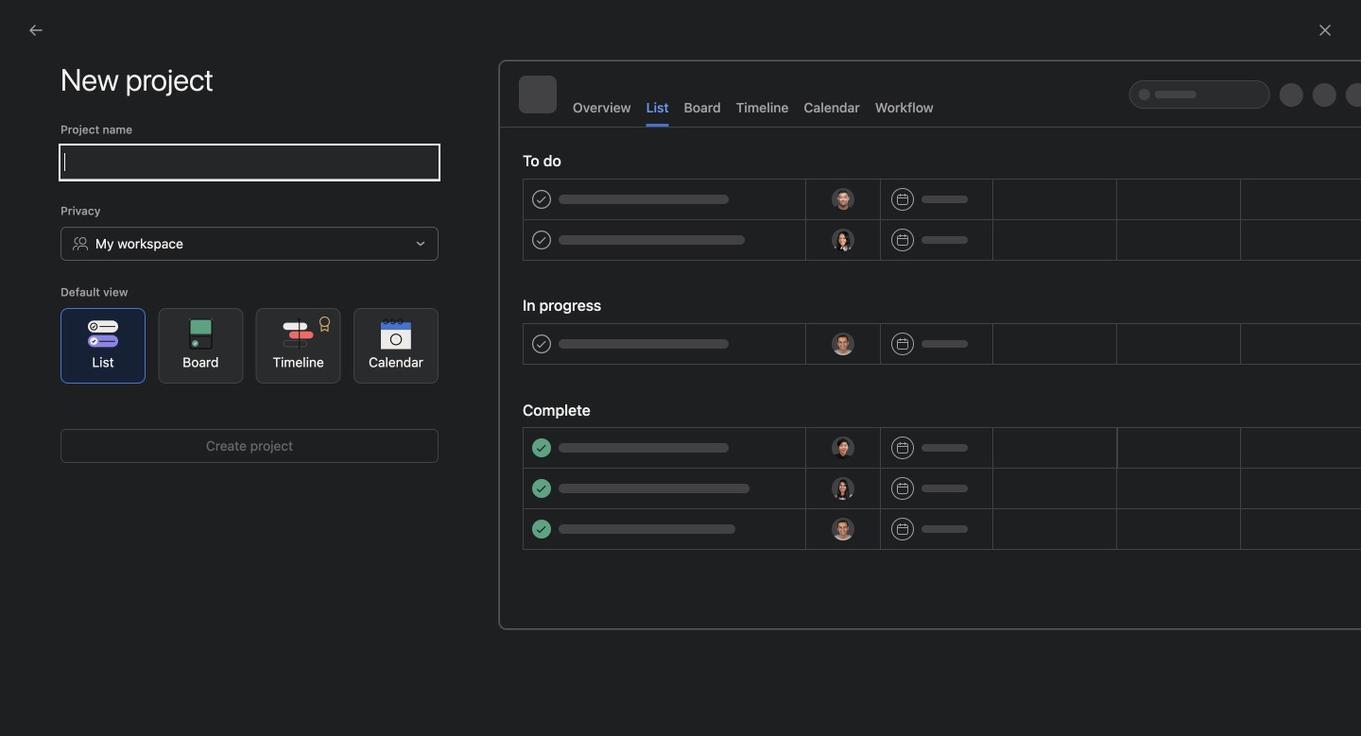 Task type: locate. For each thing, give the bounding box(es) containing it.
global element
[[0, 46, 227, 160]]

rocket image
[[1086, 413, 1109, 436]]

0 horizontal spatial list item
[[258, 397, 787, 431]]

1 vertical spatial list item
[[258, 397, 787, 431]]

briefcase image
[[845, 413, 867, 436]]

1 horizontal spatial list item
[[826, 327, 1067, 385]]

insights element
[[0, 172, 227, 301]]

None text field
[[61, 146, 439, 180]]

list item
[[826, 327, 1067, 385], [258, 397, 787, 431]]

line_and_symbols image
[[1086, 345, 1109, 367]]

projects element
[[0, 369, 227, 498]]

go back image
[[28, 23, 44, 38]]



Task type: vqa. For each thing, say whether or not it's contained in the screenshot.
the right TIMELINE
no



Task type: describe. For each thing, give the bounding box(es) containing it.
hide sidebar image
[[25, 15, 40, 30]]

0 vertical spatial list item
[[826, 327, 1067, 385]]

starred element
[[0, 301, 227, 369]]

add profile photo image
[[281, 282, 326, 327]]

this is a preview of your project image
[[499, 61, 1362, 630]]

close image
[[1318, 23, 1334, 38]]



